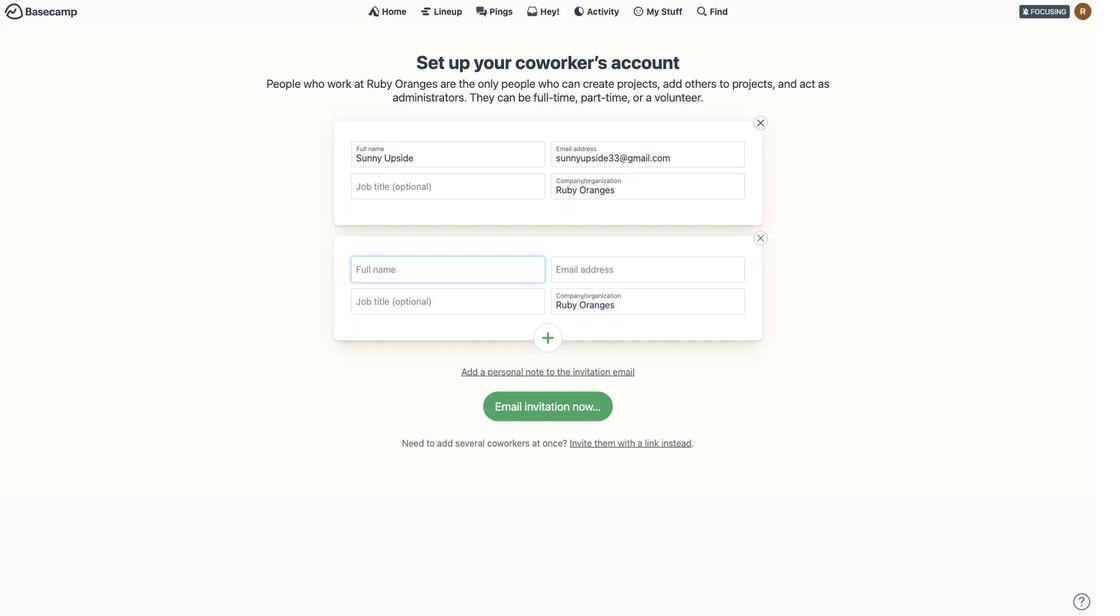 Task type: vqa. For each thing, say whether or not it's contained in the screenshot.
to to the middle
yes



Task type: locate. For each thing, give the bounding box(es) containing it.
0 horizontal spatial who
[[304, 77, 325, 90]]

Email address email field
[[551, 141, 745, 168], [551, 257, 745, 283]]

1 vertical spatial job title (optional) text field
[[351, 289, 545, 315]]

invite them with a link instead link
[[570, 438, 692, 449]]

your
[[474, 51, 512, 73]]

projects, left and
[[732, 77, 776, 90]]

work
[[327, 77, 352, 90]]

1 horizontal spatial the
[[557, 367, 571, 378]]

who up full-
[[538, 77, 559, 90]]

email address email field up company/organization text box
[[551, 257, 745, 283]]

add a personal note to the invitation email
[[462, 367, 635, 378]]

can
[[562, 77, 580, 90], [497, 91, 516, 104]]

1 horizontal spatial who
[[538, 77, 559, 90]]

the inside set up your coworker's account people who work at ruby oranges are the only people who can create projects, add others to projects, and act as administrators. they can be full-time, part-time, or a volunteer.
[[459, 77, 475, 90]]

lineup link
[[420, 6, 462, 17]]

time, left part- on the top right of the page
[[554, 91, 578, 104]]

1 vertical spatial email address email field
[[551, 257, 745, 283]]

hey!
[[540, 6, 560, 16]]

time,
[[554, 91, 578, 104], [606, 91, 630, 104]]

focusing button
[[1020, 0, 1096, 22]]

can down coworker's
[[562, 77, 580, 90]]

as
[[818, 77, 830, 90]]

0 horizontal spatial at
[[354, 77, 364, 90]]

2 time, from the left
[[606, 91, 630, 104]]

home link
[[368, 6, 407, 17]]

a right add
[[480, 367, 485, 378]]

who
[[304, 77, 325, 90], [538, 77, 559, 90]]

full name
[[357, 145, 384, 153]]

focusing
[[1031, 8, 1067, 16]]

can left be
[[497, 91, 516, 104]]

job title (optional) text field down full name text field
[[351, 173, 545, 200]]

the
[[459, 77, 475, 90], [557, 367, 571, 378]]

at right work at left top
[[354, 77, 364, 90]]

act
[[800, 77, 816, 90]]

and
[[778, 77, 797, 90]]

who left work at left top
[[304, 77, 325, 90]]

be
[[518, 91, 531, 104]]

add up volunteer.
[[663, 77, 682, 90]]

need
[[402, 438, 424, 449]]

email address email field up company/organization text field
[[551, 141, 745, 168]]

up
[[449, 51, 470, 73]]

are
[[441, 77, 456, 90]]

a left link on the right bottom of page
[[638, 438, 643, 449]]

at left once?
[[532, 438, 540, 449]]

0 horizontal spatial a
[[480, 367, 485, 378]]

1 job title (optional) text field from the top
[[351, 173, 545, 200]]

ruby image
[[1075, 3, 1092, 20]]

None submit
[[483, 392, 613, 422]]

0 vertical spatial a
[[646, 91, 652, 104]]

0 vertical spatial at
[[354, 77, 364, 90]]

2 horizontal spatial a
[[646, 91, 652, 104]]

projects, up "or"
[[617, 77, 660, 90]]

time, left "or"
[[606, 91, 630, 104]]

1 horizontal spatial to
[[547, 367, 555, 378]]

volunteer.
[[655, 91, 704, 104]]

2 vertical spatial to
[[427, 438, 435, 449]]

add
[[663, 77, 682, 90], [437, 438, 453, 449]]

people
[[502, 77, 536, 90]]

2 horizontal spatial to
[[720, 77, 730, 90]]

to right others
[[720, 77, 730, 90]]

add left several
[[437, 438, 453, 449]]

with
[[618, 438, 635, 449]]

job title (optional) text field down full name text box
[[351, 289, 545, 315]]

1 horizontal spatial projects,
[[732, 77, 776, 90]]

0 vertical spatial email address email field
[[551, 141, 745, 168]]

1 vertical spatial the
[[557, 367, 571, 378]]

projects,
[[617, 77, 660, 90], [732, 77, 776, 90]]

need to add several coworkers at once? invite them with a link instead .
[[402, 438, 694, 449]]

0 vertical spatial company/organization
[[556, 177, 621, 185]]

1 horizontal spatial time,
[[606, 91, 630, 104]]

the right are
[[459, 77, 475, 90]]

1 vertical spatial a
[[480, 367, 485, 378]]

to inside button
[[547, 367, 555, 378]]

to
[[720, 77, 730, 90], [547, 367, 555, 378], [427, 438, 435, 449]]

company/organization for company/organization text box
[[556, 292, 621, 300]]

0 vertical spatial job title (optional) text field
[[351, 173, 545, 200]]

0 vertical spatial to
[[720, 77, 730, 90]]

0 vertical spatial add
[[663, 77, 682, 90]]

my stuff
[[647, 6, 683, 16]]

1 company/organization from the top
[[556, 177, 621, 185]]

1 horizontal spatial add
[[663, 77, 682, 90]]

0 horizontal spatial projects,
[[617, 77, 660, 90]]

to inside set up your coworker's account people who work at ruby oranges are the only people who can create projects, add others to projects, and act as administrators. they can be full-time, part-time, or a volunteer.
[[720, 77, 730, 90]]

pings
[[490, 6, 513, 16]]

1 horizontal spatial a
[[638, 438, 643, 449]]

1 projects, from the left
[[617, 77, 660, 90]]

2 projects, from the left
[[732, 77, 776, 90]]

my
[[647, 6, 659, 16]]

to right need
[[427, 438, 435, 449]]

name
[[368, 145, 384, 153]]

1 vertical spatial add
[[437, 438, 453, 449]]

job title (optional) text field for company/organization text box
[[351, 289, 545, 315]]

0 horizontal spatial time,
[[554, 91, 578, 104]]

Full name text field
[[351, 141, 545, 168]]

1 vertical spatial company/organization
[[556, 292, 621, 300]]

2 job title (optional) text field from the top
[[351, 289, 545, 315]]

email
[[556, 145, 572, 153]]

Job title (optional) text field
[[351, 173, 545, 200], [351, 289, 545, 315]]

home
[[382, 6, 407, 16]]

0 horizontal spatial the
[[459, 77, 475, 90]]

1 horizontal spatial at
[[532, 438, 540, 449]]

to right note
[[547, 367, 555, 378]]

switch accounts image
[[5, 3, 78, 21]]

invite
[[570, 438, 592, 449]]

0 horizontal spatial can
[[497, 91, 516, 104]]

0 vertical spatial the
[[459, 77, 475, 90]]

a
[[646, 91, 652, 104], [480, 367, 485, 378], [638, 438, 643, 449]]

2 vertical spatial a
[[638, 438, 643, 449]]

my stuff button
[[633, 6, 683, 17]]

pings button
[[476, 6, 513, 17]]

a inside add a personal note to the invitation email button
[[480, 367, 485, 378]]

company/organization
[[556, 177, 621, 185], [556, 292, 621, 300]]

the left invitation
[[557, 367, 571, 378]]

1 vertical spatial at
[[532, 438, 540, 449]]

2 company/organization from the top
[[556, 292, 621, 300]]

company/organization for company/organization text field
[[556, 177, 621, 185]]

1 vertical spatial to
[[547, 367, 555, 378]]

0 horizontal spatial add
[[437, 438, 453, 449]]

1 who from the left
[[304, 77, 325, 90]]

at
[[354, 77, 364, 90], [532, 438, 540, 449]]

a right "or"
[[646, 91, 652, 104]]

add
[[462, 367, 478, 378]]



Task type: describe. For each thing, give the bounding box(es) containing it.
Company/organization text field
[[551, 173, 745, 200]]

1 email address email field from the top
[[551, 141, 745, 168]]

address
[[574, 145, 597, 153]]

link
[[645, 438, 659, 449]]

account
[[611, 51, 680, 73]]

people
[[267, 77, 301, 90]]

personal
[[488, 367, 523, 378]]

oranges
[[395, 77, 438, 90]]

Company/organization text field
[[551, 289, 745, 315]]

a inside set up your coworker's account people who work at ruby oranges are the only people who can create projects, add others to projects, and act as administrators. they can be full-time, part-time, or a volunteer.
[[646, 91, 652, 104]]

main element
[[0, 0, 1096, 22]]

.
[[692, 438, 694, 449]]

they
[[470, 91, 495, 104]]

Full name text field
[[351, 257, 545, 283]]

others
[[685, 77, 717, 90]]

full-
[[534, 91, 554, 104]]

find button
[[696, 6, 728, 17]]

hey! button
[[527, 6, 560, 17]]

email
[[613, 367, 635, 378]]

invitation
[[573, 367, 611, 378]]

create
[[583, 77, 615, 90]]

coworkers
[[487, 438, 530, 449]]

activity
[[587, 6, 619, 16]]

activity link
[[573, 6, 619, 17]]

only
[[478, 77, 499, 90]]

add inside set up your coworker's account people who work at ruby oranges are the only people who can create projects, add others to projects, and act as administrators. they can be full-time, part-time, or a volunteer.
[[663, 77, 682, 90]]

set
[[416, 51, 445, 73]]

instead
[[662, 438, 692, 449]]

or
[[633, 91, 643, 104]]

the inside button
[[557, 367, 571, 378]]

find
[[710, 6, 728, 16]]

ruby
[[367, 77, 392, 90]]

coworker's
[[515, 51, 607, 73]]

1 horizontal spatial can
[[562, 77, 580, 90]]

0 horizontal spatial to
[[427, 438, 435, 449]]

several
[[455, 438, 485, 449]]

them
[[595, 438, 616, 449]]

part-
[[581, 91, 606, 104]]

administrators.
[[393, 91, 467, 104]]

stuff
[[661, 6, 683, 16]]

note
[[526, 367, 544, 378]]

set up your coworker's account people who work at ruby oranges are the only people who can create projects, add others to projects, and act as administrators. they can be full-time, part-time, or a volunteer.
[[267, 51, 830, 104]]

1 time, from the left
[[554, 91, 578, 104]]

2 email address email field from the top
[[551, 257, 745, 283]]

at inside set up your coworker's account people who work at ruby oranges are the only people who can create projects, add others to projects, and act as administrators. they can be full-time, part-time, or a volunteer.
[[354, 77, 364, 90]]

2 who from the left
[[538, 77, 559, 90]]

email address
[[556, 145, 597, 153]]

job title (optional) text field for company/organization text field
[[351, 173, 545, 200]]

add a personal note to the invitation email button
[[457, 364, 639, 381]]

lineup
[[434, 6, 462, 16]]

once?
[[543, 438, 568, 449]]

full
[[357, 145, 367, 153]]



